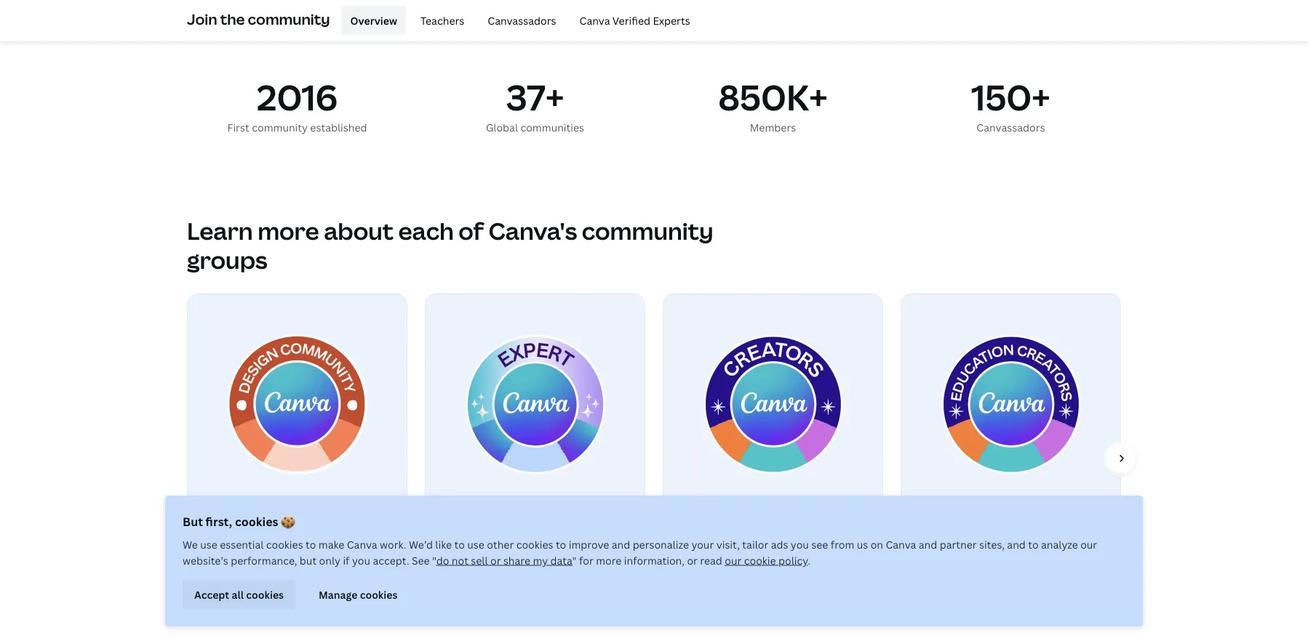 Task type: vqa. For each thing, say whether or not it's contained in the screenshot.
add
no



Task type: locate. For each thing, give the bounding box(es) containing it.
creators up the is
[[961, 529, 1011, 544]]

canva. down read
[[718, 582, 751, 596]]

creators
[[663, 529, 712, 544], [961, 529, 1011, 544], [696, 550, 739, 564], [953, 550, 996, 564]]

access
[[425, 582, 458, 596]]

community inside the learn more about each of canva's community groups
[[582, 215, 714, 247]]

cookies
[[235, 515, 278, 530], [266, 538, 303, 552], [516, 538, 553, 552], [246, 588, 284, 602], [360, 588, 398, 602]]

1 vertical spatial our
[[725, 554, 742, 568]]

first,
[[206, 515, 232, 530]]

use up sell
[[467, 538, 485, 552]]

2 horizontal spatial their
[[973, 582, 996, 596]]

space
[[236, 550, 265, 564]]

experts inside menu bar
[[653, 13, 690, 27]]

to
[[306, 538, 316, 552], [454, 538, 465, 552], [556, 538, 566, 552], [1028, 538, 1039, 552], [223, 550, 234, 564], [249, 566, 259, 580], [693, 566, 704, 580], [1036, 566, 1046, 580], [461, 582, 471, 596]]

canva verified experts link
[[571, 6, 699, 35]]

publish down tailor
[[743, 566, 779, 580]]

1 that from the left
[[568, 566, 588, 580]]

the right join
[[220, 9, 245, 29]]

1 horizontal spatial canva.
[[916, 599, 949, 613]]

allows
[[741, 550, 772, 564], [957, 566, 988, 580]]

0 vertical spatial allows
[[741, 550, 772, 564]]

design-
[[232, 582, 268, 596]]

our down visit,
[[725, 554, 742, 568]]

cookies up my
[[516, 538, 553, 552]]

0 vertical spatial all
[[364, 550, 376, 564]]

0 horizontal spatial earn
[[803, 566, 825, 580]]

earn down creatives
[[803, 566, 825, 580]]

that down 'partner' at the bottom right of page
[[934, 566, 954, 580]]

creators up read
[[663, 529, 712, 544]]

1 vertical spatial earn
[[922, 582, 944, 596]]

1 horizontal spatial earn
[[922, 582, 944, 596]]

communities down "37+"
[[521, 121, 584, 135]]

1 vertical spatial verified
[[463, 529, 507, 544]]

to right world
[[693, 566, 704, 580]]

communities
[[521, 121, 584, 135], [502, 566, 565, 580]]

0 horizontal spatial on
[[703, 582, 715, 596]]

1 vertical spatial canvassadors
[[977, 121, 1045, 135]]

0 horizontal spatial for
[[347, 550, 362, 564]]

0 horizontal spatial you
[[352, 554, 370, 568]]

on inside creators canva creators allows creatives around the world to create, publish and earn from their designs on canva.
[[703, 582, 715, 596]]

but
[[300, 554, 317, 568]]

0 vertical spatial education
[[901, 529, 959, 544]]

2 vertical spatial verified
[[458, 550, 496, 564]]

1 horizontal spatial publish
[[1085, 566, 1121, 580]]

your
[[692, 538, 714, 552]]

1 vertical spatial canva.
[[916, 599, 949, 613]]

more
[[258, 215, 319, 247], [596, 554, 622, 568]]

canva.
[[718, 582, 751, 596], [916, 599, 949, 613]]

of
[[459, 215, 484, 247]]

that
[[568, 566, 588, 580], [934, 566, 954, 580]]

0 vertical spatial canva.
[[718, 582, 751, 596]]

community
[[248, 9, 330, 29], [252, 121, 308, 135], [582, 215, 714, 247], [289, 550, 345, 564]]

their right in
[[476, 566, 499, 580]]

0 vertical spatial verified
[[613, 13, 651, 27]]

menu bar
[[336, 6, 699, 35]]

1 horizontal spatial our
[[1081, 538, 1098, 552]]

0 horizontal spatial their
[[476, 566, 499, 580]]

verified for canva verified experts
[[613, 13, 651, 27]]

if
[[343, 554, 350, 568]]

1 horizontal spatial you
[[791, 538, 809, 552]]

2 horizontal spatial on
[[901, 599, 914, 613]]

2 vertical spatial on
[[901, 599, 914, 613]]

1 horizontal spatial or
[[490, 554, 501, 568]]

overview
[[350, 13, 397, 27]]

anything
[[187, 582, 230, 596]]

that up the "features."
[[568, 566, 588, 580]]

the right the around
[[860, 550, 876, 564]]

all down users
[[232, 588, 244, 602]]

you up the policy
[[791, 538, 809, 552]]

create, inside creators canva creators allows creatives around the world to create, publish and earn from their designs on canva.
[[706, 566, 740, 580]]

from down 'partner' at the bottom right of page
[[947, 582, 970, 596]]

partner
[[940, 538, 977, 552]]

0 horizontal spatial canva.
[[718, 582, 751, 596]]

cookies down discuss
[[246, 588, 284, 602]]

canvassadors inside menu bar
[[488, 13, 556, 27]]

essential
[[220, 538, 264, 552]]

0 horizontal spatial "
[[432, 554, 436, 568]]

1 vertical spatial you
[[352, 554, 370, 568]]

0 horizontal spatial publish
[[743, 566, 779, 580]]

all
[[364, 550, 376, 564], [232, 588, 244, 602]]

" down improve on the left bottom of page
[[572, 554, 577, 568]]

visit,
[[717, 538, 740, 552]]

education right us
[[901, 550, 951, 564]]

education left sites, at the bottom of the page
[[901, 529, 959, 544]]

each
[[398, 215, 454, 247]]

their down us
[[853, 566, 877, 580]]

1 create, from the left
[[706, 566, 740, 580]]

more down improve on the left bottom of page
[[596, 554, 622, 568]]

allows inside education creators education creators is a program within canva that allows teachers to create, publish and earn from their educational templates on canva.
[[957, 566, 988, 580]]

0 horizontal spatial more
[[258, 215, 319, 247]]

37+ global communities
[[486, 73, 584, 135]]

canvassadors link
[[479, 6, 565, 35]]

1 vertical spatial on
[[703, 582, 715, 596]]

the inside creators canva creators allows creatives around the world to create, publish and earn from their designs on canva.
[[860, 550, 876, 564]]

0 vertical spatial canva's
[[489, 215, 577, 247]]

1 horizontal spatial allows
[[957, 566, 988, 580]]

canva's inside the learn more about each of canva's community groups
[[489, 215, 577, 247]]

do
[[436, 554, 449, 568]]

information,
[[624, 554, 685, 568]]

personalize
[[633, 538, 689, 552]]

education
[[901, 529, 959, 544], [901, 550, 951, 564]]

features.
[[556, 582, 599, 596]]

the
[[187, 550, 205, 564]]

1 vertical spatial from
[[827, 566, 851, 580]]

allows inside creators canva creators allows creatives around the world to create, publish and earn from their designs on canva.
[[741, 550, 772, 564]]

manage
[[319, 588, 358, 602]]

0 horizontal spatial the
[[220, 9, 245, 29]]

their down teachers
[[973, 582, 996, 596]]

we use essential cookies to make canva work. we'd like to use other cookies to improve and personalize your visit, tailor ads you see from us on canva and partner sites, and to analyze our website's performance, but only if you accept. see "
[[183, 538, 1098, 568]]

community inside the 2016 first community established
[[252, 121, 308, 135]]

from down the around
[[827, 566, 851, 580]]

canva inside creators canva creators allows creatives around the world to create, publish and earn from their designs on canva.
[[663, 550, 693, 564]]

my
[[533, 554, 548, 568]]

create, down 'within'
[[1048, 566, 1082, 580]]

their
[[476, 566, 499, 580], [853, 566, 877, 580], [973, 582, 996, 596]]

for up canva, on the left
[[347, 550, 362, 564]]

1 horizontal spatial on
[[871, 538, 884, 552]]

experts
[[425, 566, 462, 580]]

1 vertical spatial communities
[[502, 566, 565, 580]]

or right canva, on the left
[[392, 566, 402, 580]]

communities inside canva verified experts canva verified experts are leaders and experts in their communities that get early access to canva's product features.
[[502, 566, 565, 580]]

0 vertical spatial on
[[871, 538, 884, 552]]

for down improve on the left bottom of page
[[579, 554, 594, 568]]

1 horizontal spatial use
[[467, 538, 485, 552]]

1 vertical spatial more
[[596, 554, 622, 568]]

use up website's
[[200, 538, 218, 552]]

or inside canva design community the go-to space and community for all canva users to discuss everything canva, or anything design-related.
[[392, 566, 402, 580]]

canva
[[580, 13, 610, 27], [187, 529, 222, 544], [425, 529, 460, 544], [347, 538, 377, 552], [886, 538, 916, 552], [425, 550, 455, 564], [663, 550, 693, 564], [187, 566, 218, 580], [901, 566, 931, 580]]

but first, cookies 🍪
[[183, 515, 293, 530]]

our right analyze
[[1081, 538, 1098, 552]]

2 publish from the left
[[1085, 566, 1121, 580]]

education creators education creators is a program within canva that allows teachers to create, publish and earn from their educational templates on canva.
[[901, 529, 1121, 613]]

more inside the learn more about each of canva's community groups
[[258, 215, 319, 247]]

our
[[1081, 538, 1098, 552], [725, 554, 742, 568]]

"
[[432, 554, 436, 568], [572, 554, 577, 568]]

0 horizontal spatial canvassadors
[[488, 13, 556, 27]]

earn down 'partner' at the bottom right of page
[[922, 582, 944, 596]]

0 horizontal spatial use
[[200, 538, 218, 552]]

create, down visit,
[[706, 566, 740, 580]]

0 vertical spatial earn
[[803, 566, 825, 580]]

1 vertical spatial the
[[860, 550, 876, 564]]

0 horizontal spatial that
[[568, 566, 588, 580]]

publish up templates on the right
[[1085, 566, 1121, 580]]

1 horizontal spatial canvassadors
[[977, 121, 1045, 135]]

to inside education creators education creators is a program within canva that allows teachers to create, publish and earn from their educational templates on canva.
[[1036, 566, 1046, 580]]

designs
[[663, 582, 700, 596]]

2 vertical spatial from
[[947, 582, 970, 596]]

canva's down do not sell or share my data link
[[473, 582, 511, 596]]

from left us
[[831, 538, 855, 552]]

or left read
[[687, 554, 698, 568]]

menu bar containing overview
[[336, 6, 699, 35]]

2 create, from the left
[[1048, 566, 1082, 580]]

0 vertical spatial from
[[831, 538, 855, 552]]

all up canva, on the left
[[364, 550, 376, 564]]

policy
[[779, 554, 808, 568]]

more right learn
[[258, 215, 319, 247]]

1 " from the left
[[432, 554, 436, 568]]

1 horizontal spatial create,
[[1048, 566, 1082, 580]]

0 horizontal spatial or
[[392, 566, 402, 580]]

0 vertical spatial you
[[791, 538, 809, 552]]

0 vertical spatial our
[[1081, 538, 1098, 552]]

0 vertical spatial the
[[220, 9, 245, 29]]

on
[[871, 538, 884, 552], [703, 582, 715, 596], [901, 599, 914, 613]]

1 horizontal spatial the
[[860, 550, 876, 564]]

0 horizontal spatial allows
[[741, 550, 772, 564]]

our inside we use essential cookies to make canva work. we'd like to use other cookies to improve and personalize your visit, tailor ads you see from us on canva and partner sites, and to analyze our website's performance, but only if you accept. see "
[[1081, 538, 1098, 552]]

1 horizontal spatial that
[[934, 566, 954, 580]]

to right the a
[[1028, 538, 1039, 552]]

our cookie policy link
[[725, 554, 808, 568]]

to up data on the left bottom of the page
[[556, 538, 566, 552]]

on inside education creators education creators is a program within canva that allows teachers to create, publish and earn from their educational templates on canva.
[[901, 599, 914, 613]]

accept all cookies
[[194, 588, 284, 602]]

get
[[591, 566, 606, 580]]

we
[[183, 538, 198, 552]]

or
[[490, 554, 501, 568], [687, 554, 698, 568], [392, 566, 402, 580]]

canva's right of
[[489, 215, 577, 247]]

communities up product
[[502, 566, 565, 580]]

publish
[[743, 566, 779, 580], [1085, 566, 1121, 580]]

you right if
[[352, 554, 370, 568]]

0 horizontal spatial our
[[725, 554, 742, 568]]

to inside creators canva creators allows creatives around the world to create, publish and earn from their designs on canva.
[[693, 566, 704, 580]]

1 horizontal spatial more
[[596, 554, 622, 568]]

1 vertical spatial education
[[901, 550, 951, 564]]

0 vertical spatial communities
[[521, 121, 584, 135]]

2 that from the left
[[934, 566, 954, 580]]

canvassadors
[[488, 13, 556, 27], [977, 121, 1045, 135]]

0 vertical spatial canvassadors
[[488, 13, 556, 27]]

1 vertical spatial all
[[232, 588, 244, 602]]

1 vertical spatial allows
[[957, 566, 988, 580]]

1 horizontal spatial all
[[364, 550, 376, 564]]

for
[[347, 550, 362, 564], [579, 554, 594, 568]]

design
[[225, 529, 263, 544]]

1 vertical spatial experts
[[510, 529, 553, 544]]

1 horizontal spatial "
[[572, 554, 577, 568]]

community inside canva design community the go-to space and community for all canva users to discuss everything canva, or anything design-related.
[[289, 550, 345, 564]]

0 horizontal spatial all
[[232, 588, 244, 602]]

make
[[319, 538, 344, 552]]

cookies down canva, on the left
[[360, 588, 398, 602]]

" right see
[[432, 554, 436, 568]]

canva verified experts
[[580, 13, 690, 27]]

1 vertical spatial canva's
[[473, 582, 511, 596]]

canva's
[[489, 215, 577, 247], [473, 582, 511, 596]]

2 education from the top
[[901, 550, 951, 564]]

first
[[227, 121, 249, 135]]

manage cookies
[[319, 588, 398, 602]]

1 horizontal spatial their
[[853, 566, 877, 580]]

0 vertical spatial experts
[[653, 13, 690, 27]]

1 publish from the left
[[743, 566, 779, 580]]

publish inside education creators education creators is a program within canva that allows teachers to create, publish and earn from their educational templates on canva.
[[1085, 566, 1121, 580]]

0 vertical spatial more
[[258, 215, 319, 247]]

or right sell
[[490, 554, 501, 568]]

from
[[831, 538, 855, 552], [827, 566, 851, 580], [947, 582, 970, 596]]

their inside education creators education creators is a program within canva that allows teachers to create, publish and earn from their educational templates on canva.
[[973, 582, 996, 596]]

to down program
[[1036, 566, 1046, 580]]

0 horizontal spatial create,
[[706, 566, 740, 580]]

to down in
[[461, 582, 471, 596]]

from inside creators canva creators allows creatives around the world to create, publish and earn from their designs on canva.
[[827, 566, 851, 580]]

canva. down 'partner' at the bottom right of page
[[916, 599, 949, 613]]



Task type: describe. For each thing, give the bounding box(es) containing it.
to up users
[[223, 550, 234, 564]]

and inside creators canva creators allows creatives around the world to create, publish and earn from their designs on canva.
[[781, 566, 800, 580]]

overview link
[[342, 6, 406, 35]]

like
[[435, 538, 452, 552]]

creatives
[[774, 550, 819, 564]]

experts for canva verified experts canva verified experts are leaders and experts in their communities that get early access to canva's product features.
[[510, 529, 553, 544]]

world
[[663, 566, 691, 580]]

and inside canva design community the go-to space and community for all canva users to discuss everything canva, or anything design-related.
[[268, 550, 286, 564]]

canva's inside canva verified experts canva verified experts are leaders and experts in their communities that get early access to canva's product features.
[[473, 582, 511, 596]]

share
[[504, 554, 531, 568]]

experts for canva verified experts
[[653, 13, 690, 27]]

early
[[609, 566, 633, 580]]

cookie
[[744, 554, 776, 568]]

create, inside education creators education creators is a program within canva that allows teachers to create, publish and earn from their educational templates on canva.
[[1048, 566, 1082, 580]]

that inside canva verified experts canva verified experts are leaders and experts in their communities that get early access to canva's product features.
[[568, 566, 588, 580]]

learn more about each of canva's community groups
[[187, 215, 714, 276]]

.
[[808, 554, 811, 568]]

work.
[[380, 538, 406, 552]]

are
[[538, 550, 554, 564]]

to up but
[[306, 538, 316, 552]]

all inside canva design community the go-to space and community for all canva users to discuss everything canva, or anything design-related.
[[364, 550, 376, 564]]

us
[[857, 538, 868, 552]]

manage cookies button
[[307, 581, 409, 610]]

accept.
[[373, 554, 409, 568]]

earn inside education creators education creators is a program within canva that allows teachers to create, publish and earn from their educational templates on canva.
[[922, 582, 944, 596]]

read
[[700, 554, 723, 568]]

website's
[[183, 554, 228, 568]]

groups
[[187, 244, 267, 276]]

is
[[998, 550, 1006, 564]]

cookies inside the manage cookies button
[[360, 588, 398, 602]]

see
[[412, 554, 430, 568]]

teachers link
[[412, 6, 473, 35]]

2 vertical spatial experts
[[498, 550, 536, 564]]

tailor
[[743, 538, 769, 552]]

all inside button
[[232, 588, 244, 602]]

37+
[[506, 73, 564, 120]]

accept all cookies button
[[183, 581, 295, 610]]

creators left the is
[[953, 550, 996, 564]]

to down space
[[249, 566, 259, 580]]

to inside canva verified experts canva verified experts are leaders and experts in their communities that get early access to canva's product features.
[[461, 582, 471, 596]]

within
[[1061, 550, 1091, 564]]

1 horizontal spatial for
[[579, 554, 594, 568]]

community
[[266, 529, 333, 544]]

2016 first community established
[[227, 73, 367, 135]]

learn
[[187, 215, 253, 247]]

canva,
[[356, 566, 389, 580]]

go-
[[208, 550, 223, 564]]

1 education from the top
[[901, 529, 959, 544]]

2 " from the left
[[572, 554, 577, 568]]

communities inside the 37+ global communities
[[521, 121, 584, 135]]

accept
[[194, 588, 229, 602]]

performance,
[[231, 554, 297, 568]]

canvassadors inside 150+ canvassadors
[[977, 121, 1045, 135]]

creators canva creators allows creatives around the world to create, publish and earn from their designs on canva.
[[663, 529, 877, 596]]

2016
[[257, 73, 338, 120]]

not
[[452, 554, 469, 568]]

templates
[[1059, 582, 1109, 596]]

analyze
[[1041, 538, 1078, 552]]

other
[[487, 538, 514, 552]]

everything
[[301, 566, 353, 580]]

sell
[[471, 554, 488, 568]]

canva inside menu bar
[[580, 13, 610, 27]]

teachers
[[990, 566, 1033, 580]]

we'd
[[409, 538, 433, 552]]

2 horizontal spatial or
[[687, 554, 698, 568]]

related.
[[268, 582, 306, 596]]

that inside education creators education creators is a program within canva that allows teachers to create, publish and earn from their educational templates on canva.
[[934, 566, 954, 580]]

discuss
[[262, 566, 298, 580]]

their inside creators canva creators allows creatives around the world to create, publish and earn from their designs on canva.
[[853, 566, 877, 580]]

members
[[750, 121, 796, 135]]

canva verified experts canva verified experts are leaders and experts in their communities that get early access to canva's product features.
[[425, 529, 633, 596]]

about
[[324, 215, 394, 247]]

canva inside education creators education creators is a program within canva that allows teachers to create, publish and earn from their educational templates on canva.
[[901, 566, 931, 580]]

canva. inside creators canva creators allows creatives around the world to create, publish and earn from their designs on canva.
[[718, 582, 751, 596]]

around
[[822, 550, 857, 564]]

2 use from the left
[[467, 538, 485, 552]]

do not sell or share my data " for more information, or read our cookie policy .
[[436, 554, 811, 568]]

earn inside creators canva creators allows creatives around the world to create, publish and earn from their designs on canva.
[[803, 566, 825, 580]]

do not sell or share my data link
[[436, 554, 572, 568]]

for inside canva design community the go-to space and community for all canva users to discuss everything canva, or anything design-related.
[[347, 550, 362, 564]]

creators left tailor
[[696, 550, 739, 564]]

from inside we use essential cookies to make canva work. we'd like to use other cookies to improve and personalize your visit, tailor ads you see from us on canva and partner sites, and to analyze our website's performance, but only if you accept. see "
[[831, 538, 855, 552]]

in
[[464, 566, 473, 580]]

a
[[1008, 550, 1014, 564]]

canva design community the go-to space and community for all canva users to discuss everything canva, or anything design-related.
[[187, 529, 402, 596]]

cookies inside accept all cookies button
[[246, 588, 284, 602]]

but
[[183, 515, 203, 530]]

and inside canva verified experts canva verified experts are leaders and experts in their communities that get early access to canva's product features.
[[595, 550, 614, 564]]

🍪
[[281, 515, 293, 530]]

1 use from the left
[[200, 538, 218, 552]]

" inside we use essential cookies to make canva work. we'd like to use other cookies to improve and personalize your visit, tailor ads you see from us on canva and partner sites, and to analyze our website's performance, but only if you accept. see "
[[432, 554, 436, 568]]

improve
[[569, 538, 609, 552]]

join the community
[[187, 9, 330, 29]]

their inside canva verified experts canva verified experts are leaders and experts in their communities that get early access to canva's product features.
[[476, 566, 499, 580]]

only
[[319, 554, 341, 568]]

150+
[[972, 73, 1051, 120]]

from inside education creators education creators is a program within canva that allows teachers to create, publish and earn from their educational templates on canva.
[[947, 582, 970, 596]]

leaders
[[556, 550, 593, 564]]

850k+ members
[[719, 73, 828, 135]]

on inside we use essential cookies to make canva work. we'd like to use other cookies to improve and personalize your visit, tailor ads you see from us on canva and partner sites, and to analyze our website's performance, but only if you accept. see "
[[871, 538, 884, 552]]

ads
[[771, 538, 788, 552]]

verified for canva verified experts canva verified experts are leaders and experts in their communities that get early access to canva's product features.
[[463, 529, 507, 544]]

publish inside creators canva creators allows creatives around the world to create, publish and earn from their designs on canva.
[[743, 566, 779, 580]]

850k+
[[719, 73, 828, 120]]

sites,
[[980, 538, 1005, 552]]

see
[[812, 538, 828, 552]]

product
[[514, 582, 553, 596]]

and inside education creators education creators is a program within canva that allows teachers to create, publish and earn from their educational templates on canva.
[[901, 582, 920, 596]]

to right like
[[454, 538, 465, 552]]

150+ canvassadors
[[972, 73, 1051, 135]]

cookies down "🍪"
[[266, 538, 303, 552]]

established
[[310, 121, 367, 135]]

users
[[220, 566, 247, 580]]

data
[[551, 554, 572, 568]]

cookies up essential
[[235, 515, 278, 530]]

canva. inside education creators education creators is a program within canva that allows teachers to create, publish and earn from their educational templates on canva.
[[916, 599, 949, 613]]



